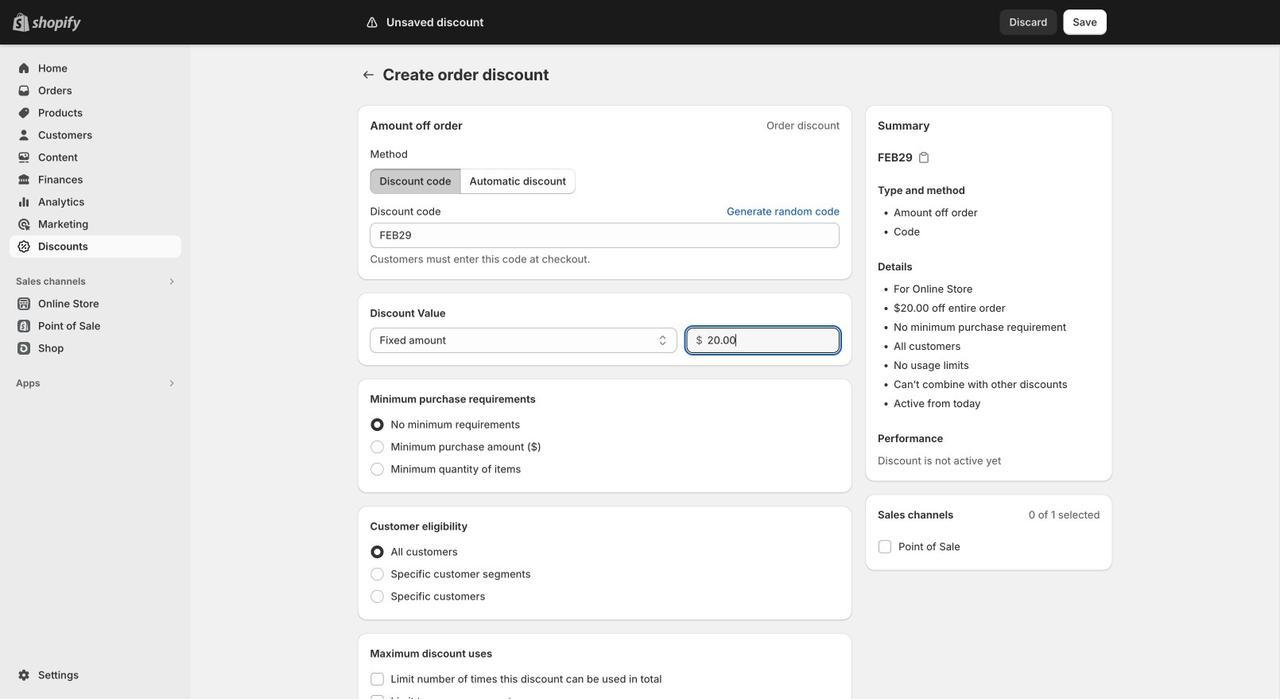 Task type: vqa. For each thing, say whether or not it's contained in the screenshot.
Text Field on the top of the page
yes



Task type: describe. For each thing, give the bounding box(es) containing it.
0.00 text field
[[708, 328, 840, 353]]

shopify image
[[32, 16, 81, 32]]



Task type: locate. For each thing, give the bounding box(es) containing it.
None text field
[[370, 223, 840, 248]]



